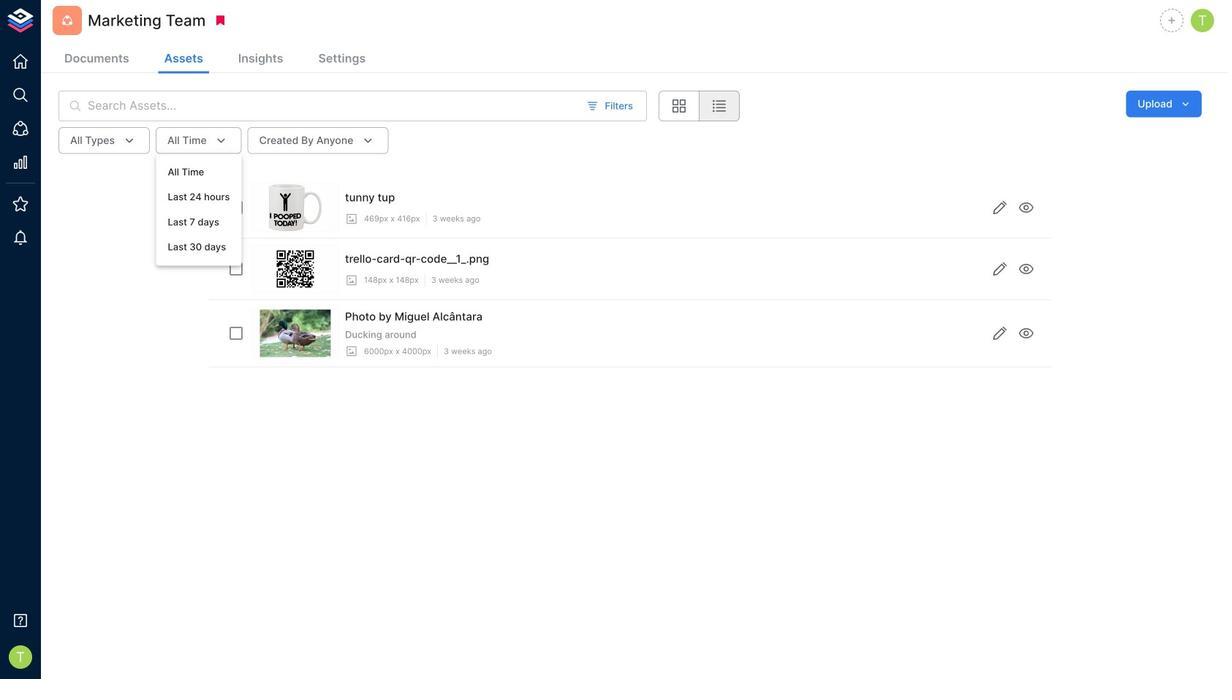 Task type: vqa. For each thing, say whether or not it's contained in the screenshot.
trello card qr code__1_.png image
yes



Task type: locate. For each thing, give the bounding box(es) containing it.
group
[[659, 91, 740, 121]]

tunny tup image
[[269, 184, 322, 231]]

remove bookmark image
[[214, 14, 227, 27]]

trello card qr code__1_.png image
[[272, 245, 319, 293]]

Search Assets... text field
[[88, 91, 578, 121]]



Task type: describe. For each thing, give the bounding box(es) containing it.
photo by miguel alcântara image
[[260, 310, 331, 357]]



